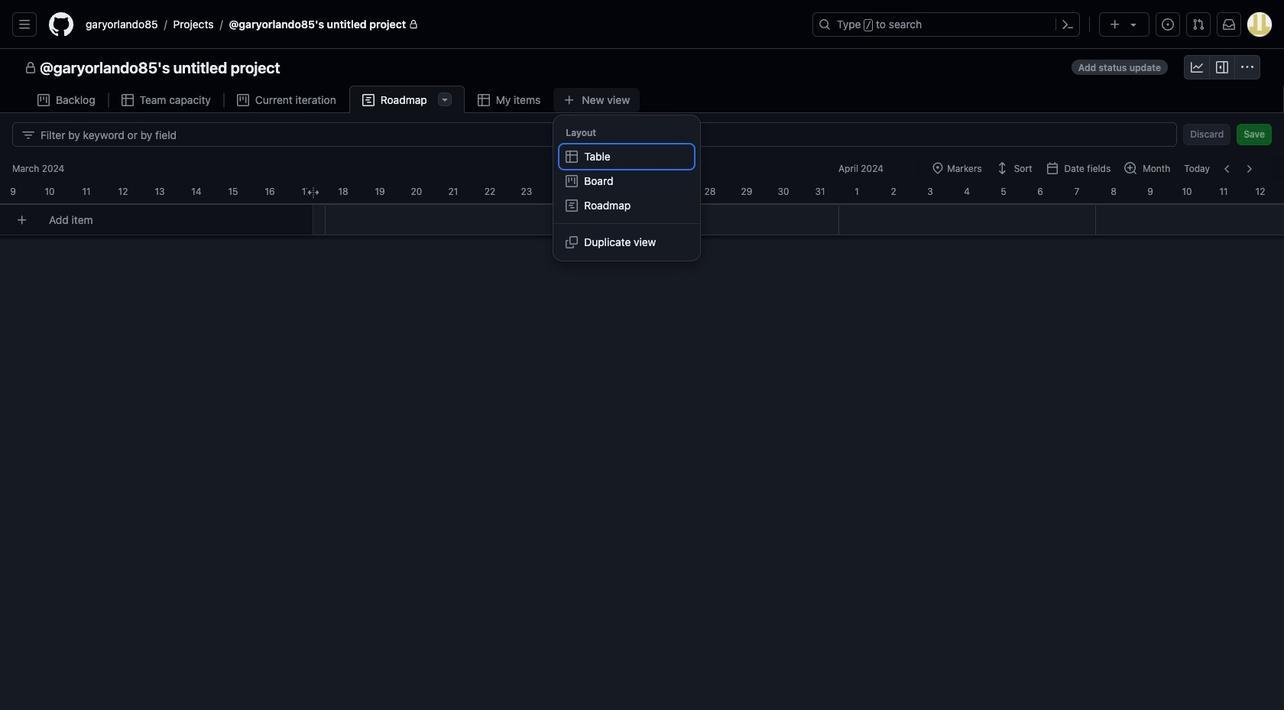 Task type: locate. For each thing, give the bounding box(es) containing it.
zoom in image
[[1125, 162, 1137, 174]]

region
[[554, 115, 701, 260]]

sc 9kayk9 0 image
[[1191, 61, 1204, 73], [1217, 61, 1229, 73], [1242, 61, 1254, 73], [24, 62, 37, 74], [37, 94, 50, 106], [362, 94, 375, 106], [996, 162, 1008, 174]]

drag to resize the table column image
[[307, 187, 320, 199]]

notifications image
[[1223, 18, 1236, 31]]

menu item down layout group
[[560, 230, 694, 254]]

issue opened image
[[1162, 18, 1175, 31]]

menu item up project image
[[560, 144, 694, 169]]

scroll to next date range image
[[1243, 163, 1256, 175]]

triangle down image
[[1128, 18, 1140, 31]]

Filter by keyword or by field field
[[41, 123, 1165, 146]]

3 menu item from the top
[[560, 193, 694, 218]]

menu
[[554, 115, 701, 260]]

git pull request image
[[1193, 18, 1205, 31]]

tab panel
[[0, 113, 1285, 710]]

copy image
[[566, 236, 578, 248]]

command palette image
[[1062, 18, 1074, 31]]

grid
[[0, 156, 1285, 710]]

create new item or add existing item image
[[16, 214, 28, 226]]

menu bar
[[925, 158, 1272, 180]]

layout group
[[554, 144, 701, 218]]

tab list
[[24, 86, 665, 114]]

column header
[[3, 156, 1141, 180], [830, 156, 1285, 180], [0, 180, 31, 199], [31, 180, 68, 199], [68, 180, 105, 199], [105, 180, 141, 199], [141, 180, 178, 199], [178, 180, 215, 199], [215, 180, 252, 199], [252, 180, 288, 199], [288, 180, 325, 199], [325, 180, 362, 199], [362, 180, 398, 199], [398, 180, 435, 199], [435, 180, 472, 199], [472, 180, 508, 199], [508, 180, 545, 199], [545, 180, 582, 199], [582, 180, 619, 199], [619, 180, 655, 199], [655, 180, 692, 199], [692, 180, 729, 199], [729, 180, 765, 199], [765, 180, 802, 199], [802, 180, 839, 199], [839, 180, 876, 199], [876, 180, 912, 199], [912, 180, 949, 199], [949, 180, 986, 199], [986, 180, 1022, 199], [1022, 180, 1059, 199], [1059, 180, 1096, 199], [1096, 180, 1132, 199], [1132, 180, 1169, 199], [1169, 180, 1206, 199], [1206, 180, 1243, 199], [1243, 180, 1279, 199]]

menu item down 'view filters' region
[[560, 169, 694, 193]]

sc 9kayk9 0 image
[[121, 94, 134, 106], [237, 94, 249, 106], [478, 94, 490, 106], [22, 129, 34, 141]]

scroll to previous date range image
[[1222, 163, 1234, 175]]

list
[[80, 12, 804, 37]]

project roadmap image
[[566, 199, 578, 211]]

menu item down project image
[[560, 193, 694, 218]]

menu item
[[560, 144, 694, 169], [560, 169, 694, 193], [560, 193, 694, 218], [560, 230, 694, 254]]

project navigation
[[0, 49, 1285, 86]]



Task type: describe. For each thing, give the bounding box(es) containing it.
homepage image
[[49, 12, 73, 37]]

plus image
[[1110, 18, 1122, 31]]

calendar image
[[1046, 162, 1059, 174]]

2 menu item from the top
[[560, 169, 694, 193]]

view filters region
[[12, 122, 1272, 147]]

no sort applied element
[[996, 161, 1033, 177]]

sc 9kayk9 0 image inside 'view filters' region
[[22, 129, 34, 141]]

1 menu item from the top
[[560, 144, 694, 169]]

lock image
[[409, 20, 418, 29]]

view options for roadmap image
[[439, 93, 451, 106]]

sc 9kayk9 0 image inside no sort applied element
[[996, 162, 1008, 174]]

project image
[[566, 175, 578, 187]]

Start typing to create a draft, or type hashtag to select a repository text field
[[34, 206, 314, 234]]

4 menu item from the top
[[560, 230, 694, 254]]

table image
[[566, 150, 578, 162]]



Task type: vqa. For each thing, say whether or not it's contained in the screenshot.
the rightmost New
no



